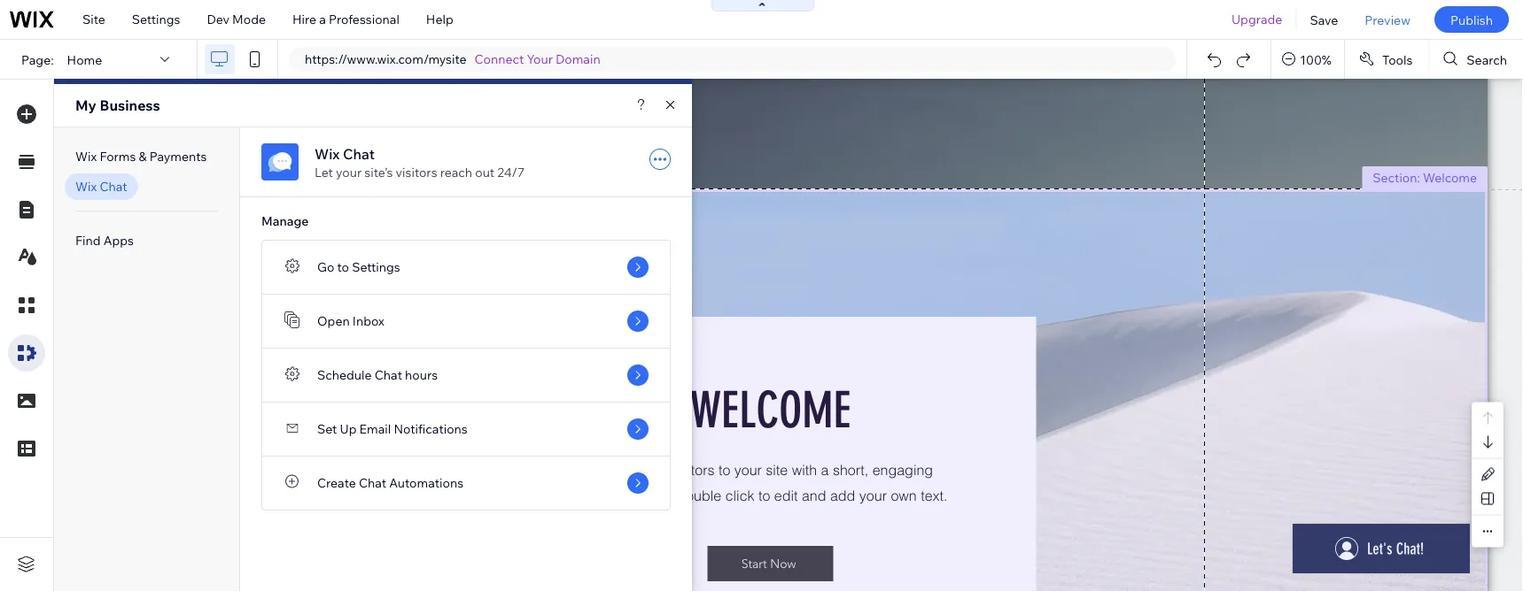 Task type: describe. For each thing, give the bounding box(es) containing it.
hours
[[405, 368, 438, 383]]

100%
[[1300, 52, 1332, 67]]

apps
[[103, 233, 134, 249]]

payments
[[150, 149, 207, 164]]

reach
[[440, 165, 472, 180]]

chat for wix chat
[[100, 179, 127, 195]]

home
[[67, 52, 102, 67]]

search
[[1467, 52, 1507, 67]]

wix for wix forms & payments
[[75, 149, 97, 164]]

24/7
[[497, 165, 525, 180]]

professional
[[329, 12, 400, 27]]

open
[[317, 314, 350, 329]]

dev
[[207, 12, 229, 27]]

&
[[139, 149, 147, 164]]

section: welcome
[[1373, 170, 1477, 186]]

my business
[[75, 97, 160, 114]]

dev mode
[[207, 12, 266, 27]]

manage
[[261, 214, 309, 229]]

email
[[359, 422, 391, 437]]

a
[[319, 12, 326, 27]]

wix chat image
[[261, 144, 299, 181]]

upgrade
[[1232, 12, 1283, 27]]

0 vertical spatial settings
[[132, 12, 180, 27]]

quick
[[100, 212, 134, 227]]

forms
[[100, 149, 136, 164]]

business
[[100, 97, 160, 114]]

out
[[475, 165, 495, 180]]

edit
[[137, 212, 160, 227]]

find
[[75, 233, 101, 249]]

publish button
[[1435, 6, 1509, 33]]

automations
[[389, 476, 464, 491]]

site's
[[364, 165, 393, 180]]

go
[[317, 260, 334, 275]]

publish
[[1451, 12, 1493, 27]]

up
[[340, 422, 357, 437]]

your
[[336, 165, 362, 180]]

wix for wix chat
[[75, 179, 97, 195]]

my
[[75, 97, 96, 114]]

mode
[[232, 12, 266, 27]]

tools
[[1382, 52, 1413, 67]]

welcome
[[1423, 170, 1477, 186]]

schedule
[[317, 368, 372, 383]]

save button
[[1297, 0, 1352, 39]]

schedule chat hours
[[317, 368, 438, 383]]



Task type: vqa. For each thing, say whether or not it's contained in the screenshot.
schedule at the left of the page
yes



Task type: locate. For each thing, give the bounding box(es) containing it.
preview button
[[1352, 0, 1424, 39]]

save
[[1310, 12, 1338, 27]]

settings
[[132, 12, 180, 27], [352, 260, 400, 275]]

quick edit
[[100, 212, 160, 227]]

set
[[317, 422, 337, 437]]

search button
[[1430, 40, 1523, 79]]

chat inside wix chat let your site's visitors reach out 24/7
[[343, 145, 375, 163]]

wix chat
[[75, 179, 127, 195]]

100% button
[[1272, 40, 1344, 79]]

wix inside wix chat let your site's visitors reach out 24/7
[[315, 145, 340, 163]]

chat for schedule chat hours
[[375, 368, 402, 383]]

open inbox
[[317, 314, 384, 329]]

preview
[[1365, 12, 1411, 27]]

settings left dev
[[132, 12, 180, 27]]

chat for wix chat let your site's visitors reach out 24/7
[[343, 145, 375, 163]]

connect
[[475, 51, 524, 67]]

1 vertical spatial settings
[[352, 260, 400, 275]]

chat right create
[[359, 476, 387, 491]]

notifications
[[394, 422, 468, 437]]

https://www.wix.com/mysite connect your domain
[[305, 51, 600, 67]]

visitors
[[396, 165, 437, 180]]

wix for wix chat let your site's visitors reach out 24/7
[[315, 145, 340, 163]]

to
[[337, 260, 349, 275]]

chat
[[343, 145, 375, 163], [100, 179, 127, 195], [375, 368, 402, 383], [359, 476, 387, 491]]

chat left the hours
[[375, 368, 402, 383]]

set up email notifications
[[317, 422, 468, 437]]

inbox
[[353, 314, 384, 329]]

wix
[[315, 145, 340, 163], [75, 149, 97, 164], [75, 179, 97, 195]]

section:
[[1373, 170, 1420, 186]]

wix left forms
[[75, 149, 97, 164]]

1 horizontal spatial settings
[[352, 260, 400, 275]]

settings right to
[[352, 260, 400, 275]]

wix chat let your site's visitors reach out 24/7
[[315, 145, 525, 180]]

chat for create chat automations
[[359, 476, 387, 491]]

create
[[317, 476, 356, 491]]

let
[[315, 165, 333, 180]]

hire a professional
[[292, 12, 400, 27]]

your
[[527, 51, 553, 67]]

go to settings
[[317, 260, 400, 275]]

help
[[426, 12, 453, 27]]

wix up find
[[75, 179, 97, 195]]

hire
[[292, 12, 316, 27]]

site
[[82, 12, 105, 27]]

https://www.wix.com/mysite
[[305, 51, 467, 67]]

wix forms & payments
[[75, 149, 207, 164]]

chat up your
[[343, 145, 375, 163]]

find apps
[[75, 233, 134, 249]]

create chat automations
[[317, 476, 464, 491]]

0 horizontal spatial settings
[[132, 12, 180, 27]]

tools button
[[1345, 40, 1429, 79]]

domain
[[556, 51, 600, 67]]

chat down forms
[[100, 179, 127, 195]]

wix up let
[[315, 145, 340, 163]]



